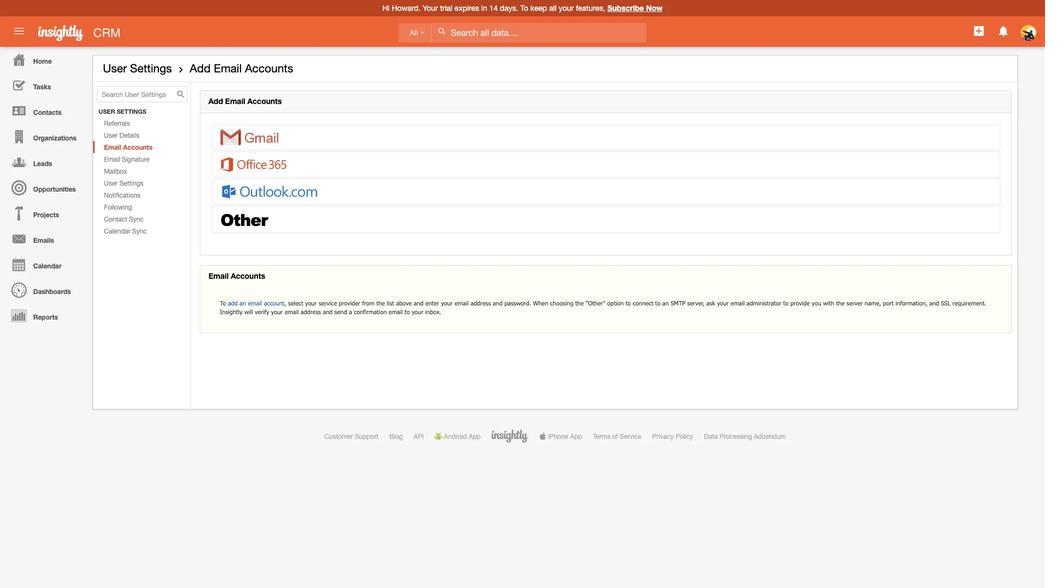 Task type: describe. For each thing, give the bounding box(es) containing it.
blog
[[390, 433, 403, 440]]

1 vertical spatial address
[[301, 308, 321, 316]]

your right all
[[559, 4, 574, 13]]

notifications
[[104, 191, 141, 199]]

referrals link
[[93, 117, 191, 129]]

data
[[705, 433, 718, 440]]

white image
[[438, 27, 446, 35]]

contact
[[104, 215, 127, 223]]

email up will
[[248, 300, 262, 307]]

leads link
[[3, 149, 87, 175]]

Search User Settings text field
[[97, 86, 187, 102]]

smtp
[[671, 300, 686, 307]]

and down service
[[323, 308, 333, 316]]

projects link
[[3, 200, 87, 226]]

1 vertical spatial user
[[104, 131, 118, 139]]

following link
[[93, 201, 191, 213]]

accounts inside user settings referrals user details email accounts email signature mailbox user settings notifications following contact sync calendar sync
[[123, 143, 153, 151]]

settings inside user settings referrals user details email accounts email signature mailbox user settings notifications following contact sync calendar sync
[[120, 179, 143, 187]]

customer support
[[325, 433, 379, 440]]

select
[[288, 300, 303, 307]]

days.
[[500, 4, 519, 13]]

customer support link
[[325, 433, 379, 440]]

projects
[[33, 211, 59, 218]]

user
[[99, 108, 115, 115]]

emails
[[33, 236, 54, 244]]

your left inbox.
[[412, 308, 424, 316]]

1 horizontal spatial to
[[521, 4, 529, 13]]

home link
[[3, 47, 87, 72]]

provider
[[339, 300, 361, 307]]

iphone
[[548, 433, 569, 440]]

user settings referrals user details email accounts email signature mailbox user settings notifications following contact sync calendar sync
[[99, 108, 153, 235]]

other
[[221, 208, 268, 231]]

insightly
[[220, 308, 243, 316]]

organizations link
[[3, 124, 87, 149]]

signature
[[122, 155, 150, 163]]

tasks
[[33, 83, 51, 90]]

contact sync link
[[93, 213, 191, 225]]

howard.
[[392, 4, 421, 13]]

1 vertical spatial to
[[220, 300, 226, 307]]

in
[[482, 4, 488, 13]]

calendar link
[[3, 252, 87, 277]]

iphone app
[[548, 433, 582, 440]]

trial
[[440, 4, 453, 13]]

1 vertical spatial sync
[[132, 227, 147, 235]]

data processing addendum link
[[705, 433, 787, 440]]

api link
[[414, 433, 424, 440]]

expires
[[455, 4, 479, 13]]

terms
[[593, 433, 611, 440]]

privacy policy
[[653, 433, 694, 440]]

calendar inside user settings referrals user details email accounts email signature mailbox user settings notifications following contact sync calendar sync
[[104, 227, 130, 235]]

verify
[[255, 308, 269, 316]]

password.
[[505, 300, 532, 307]]

send
[[335, 308, 347, 316]]

terms of service link
[[593, 433, 642, 440]]

0 vertical spatial settings
[[130, 62, 172, 75]]

name,
[[865, 300, 882, 307]]

other link
[[212, 206, 1001, 233]]

calendar sync link
[[93, 225, 191, 237]]

service
[[319, 300, 337, 307]]

policy
[[676, 433, 694, 440]]

reports link
[[3, 303, 87, 328]]

from
[[362, 300, 375, 307]]

settings
[[117, 108, 147, 115]]

list
[[387, 300, 394, 307]]

dashboards link
[[3, 277, 87, 303]]

administrator
[[747, 300, 782, 307]]

ssl
[[942, 300, 951, 307]]

all link
[[399, 23, 432, 43]]

privacy policy link
[[653, 433, 694, 440]]

ask
[[707, 300, 716, 307]]

mailbox link
[[93, 165, 191, 177]]

service
[[620, 433, 642, 440]]

terms of service
[[593, 433, 642, 440]]

email accounts
[[209, 272, 265, 281]]

referrals
[[104, 119, 130, 127]]

user settings
[[103, 62, 172, 75]]

connect
[[633, 300, 654, 307]]

organizations
[[33, 134, 77, 142]]

contacts link
[[3, 98, 87, 124]]

0 vertical spatial user
[[103, 62, 127, 75]]

user details link
[[93, 129, 191, 141]]

email signature link
[[93, 153, 191, 165]]

subscribe now link
[[608, 4, 663, 13]]

all
[[410, 29, 418, 37]]

"other"
[[586, 300, 606, 307]]

your
[[423, 4, 438, 13]]

,
[[285, 300, 286, 307]]

, select your service provider from the list above and enter your email address and password. when choosing the "other" option to connect to an smtp server, ask your email administrator to provide you with the server name, port information, and ssl requirement. insightly will verify your email address and send a confirmation email to your inbox.
[[220, 300, 987, 316]]

navigation containing home
[[0, 47, 87, 328]]

app for iphone app
[[570, 433, 582, 440]]

customer
[[325, 433, 353, 440]]

port
[[884, 300, 894, 307]]

data processing addendum
[[705, 433, 787, 440]]

subscribe
[[608, 4, 644, 13]]

Search all data.... text field
[[432, 23, 647, 42]]

mailbox
[[104, 167, 127, 175]]

android app
[[444, 433, 481, 440]]



Task type: vqa. For each thing, say whether or not it's contained in the screenshot.
Changes to followed records
no



Task type: locate. For each thing, give the bounding box(es) containing it.
email down 'select'
[[285, 308, 299, 316]]

sync down contact sync "link"
[[132, 227, 147, 235]]

user down mailbox at the top left of page
[[104, 179, 118, 187]]

app right the iphone
[[570, 433, 582, 440]]

0 horizontal spatial to
[[220, 300, 226, 307]]

and
[[414, 300, 424, 307], [493, 300, 503, 307], [930, 300, 940, 307], [323, 308, 333, 316]]

calendar
[[104, 227, 130, 235], [33, 262, 61, 270]]

an inside , select your service provider from the list above and enter your email address and password. when choosing the "other" option to connect to an smtp server, ask your email administrator to provide you with the server name, port information, and ssl requirement. insightly will verify your email address and send a confirmation email to your inbox.
[[663, 300, 669, 307]]

add
[[190, 62, 211, 75], [209, 97, 223, 106]]

1 vertical spatial user settings link
[[93, 177, 191, 189]]

crm
[[93, 26, 121, 39]]

enter
[[426, 300, 439, 307]]

email right "enter"
[[455, 300, 469, 307]]

leads
[[33, 160, 52, 167]]

home
[[33, 57, 52, 65]]

your right 'select'
[[305, 300, 317, 307]]

sync up 'calendar sync' link
[[129, 215, 144, 223]]

email left administrator
[[731, 300, 745, 307]]

1 vertical spatial add email accounts
[[209, 97, 282, 106]]

14
[[490, 4, 498, 13]]

the left list
[[377, 300, 385, 307]]

account
[[264, 300, 285, 307]]

0 vertical spatial user settings link
[[103, 62, 172, 75]]

1 horizontal spatial app
[[570, 433, 582, 440]]

requirement.
[[953, 300, 987, 307]]

information,
[[896, 300, 928, 307]]

1 horizontal spatial an
[[663, 300, 669, 307]]

1 vertical spatial add
[[209, 97, 223, 106]]

settings
[[130, 62, 172, 75], [120, 179, 143, 187]]

app
[[469, 433, 481, 440], [570, 433, 582, 440]]

email
[[214, 62, 242, 75], [225, 97, 245, 106], [104, 143, 121, 151], [104, 155, 120, 163], [209, 272, 229, 281]]

calendar inside calendar link
[[33, 262, 61, 270]]

1 vertical spatial settings
[[120, 179, 143, 187]]

to right option
[[626, 300, 631, 307]]

your right ask
[[718, 300, 729, 307]]

dashboards
[[33, 288, 71, 295]]

settings up notifications
[[120, 179, 143, 187]]

add an email account link
[[228, 300, 285, 307]]

with
[[824, 300, 835, 307]]

iphone app link
[[539, 433, 582, 440]]

app for android app
[[469, 433, 481, 440]]

now
[[647, 4, 663, 13]]

0 vertical spatial address
[[471, 300, 491, 307]]

an left smtp
[[663, 300, 669, 307]]

2 the from the left
[[576, 300, 584, 307]]

following
[[104, 203, 132, 211]]

0 vertical spatial add email accounts
[[190, 62, 293, 75]]

of
[[613, 433, 618, 440]]

features,
[[576, 4, 606, 13]]

to right connect
[[656, 300, 661, 307]]

support
[[355, 433, 379, 440]]

your right "enter"
[[441, 300, 453, 307]]

calendar up dashboards link
[[33, 262, 61, 270]]

app right the android
[[469, 433, 481, 440]]

1 vertical spatial calendar
[[33, 262, 61, 270]]

to left provide
[[784, 300, 789, 307]]

0 horizontal spatial an
[[240, 300, 246, 307]]

will
[[245, 308, 253, 316]]

to down above
[[405, 308, 410, 316]]

1 horizontal spatial address
[[471, 300, 491, 307]]

address left password.
[[471, 300, 491, 307]]

all
[[550, 4, 557, 13]]

2 horizontal spatial the
[[837, 300, 845, 307]]

0 horizontal spatial calendar
[[33, 262, 61, 270]]

user settings link up search user settings text field
[[103, 62, 172, 75]]

0 vertical spatial add
[[190, 62, 211, 75]]

processing
[[720, 433, 753, 440]]

keep
[[531, 4, 547, 13]]

above
[[396, 300, 412, 307]]

0 vertical spatial calendar
[[104, 227, 130, 235]]

your
[[559, 4, 574, 13], [305, 300, 317, 307], [441, 300, 453, 307], [718, 300, 729, 307], [271, 308, 283, 316], [412, 308, 424, 316]]

navigation
[[0, 47, 87, 328]]

3 the from the left
[[837, 300, 845, 307]]

and left "enter"
[[414, 300, 424, 307]]

when
[[533, 300, 549, 307]]

the left ""other""
[[576, 300, 584, 307]]

to left add
[[220, 300, 226, 307]]

address down 'select'
[[301, 308, 321, 316]]

0 horizontal spatial app
[[469, 433, 481, 440]]

email accounts link
[[93, 141, 191, 153]]

addendum
[[754, 433, 787, 440]]

email down list
[[389, 308, 403, 316]]

server
[[847, 300, 863, 307]]

0 vertical spatial sync
[[129, 215, 144, 223]]

confirmation
[[354, 308, 387, 316]]

add email accounts link
[[190, 62, 293, 75]]

an
[[240, 300, 246, 307], [663, 300, 669, 307]]

settings up search user settings text field
[[130, 62, 172, 75]]

an right add
[[240, 300, 246, 307]]

contacts
[[33, 108, 62, 116]]

1 an from the left
[[240, 300, 246, 307]]

opportunities link
[[3, 175, 87, 200]]

emails link
[[3, 226, 87, 252]]

user down crm
[[103, 62, 127, 75]]

1 app from the left
[[469, 433, 481, 440]]

2 an from the left
[[663, 300, 669, 307]]

user settings link up notifications
[[93, 177, 191, 189]]

user down referrals
[[104, 131, 118, 139]]

sync
[[129, 215, 144, 223], [132, 227, 147, 235]]

1 the from the left
[[377, 300, 385, 307]]

calendar down contact
[[104, 227, 130, 235]]

1 horizontal spatial calendar
[[104, 227, 130, 235]]

and left ssl
[[930, 300, 940, 307]]

and left password.
[[493, 300, 503, 307]]

you
[[812, 300, 822, 307]]

2 vertical spatial user
[[104, 179, 118, 187]]

details
[[120, 131, 139, 139]]

0 vertical spatial to
[[521, 4, 529, 13]]

hi howard. your trial expires in 14 days. to keep all your features, subscribe now
[[383, 4, 663, 13]]

the right with
[[837, 300, 845, 307]]

0 horizontal spatial the
[[377, 300, 385, 307]]

2 app from the left
[[570, 433, 582, 440]]

choosing
[[551, 300, 574, 307]]

notifications image
[[998, 25, 1011, 38]]

to add an email account
[[220, 300, 285, 307]]

api
[[414, 433, 424, 440]]

email
[[248, 300, 262, 307], [455, 300, 469, 307], [731, 300, 745, 307], [285, 308, 299, 316], [389, 308, 403, 316]]

a
[[349, 308, 352, 316]]

1 horizontal spatial the
[[576, 300, 584, 307]]

privacy
[[653, 433, 674, 440]]

inbox.
[[426, 308, 442, 316]]

0 horizontal spatial address
[[301, 308, 321, 316]]

to
[[521, 4, 529, 13], [220, 300, 226, 307]]

to left keep
[[521, 4, 529, 13]]

opportunities
[[33, 185, 76, 193]]

your down account
[[271, 308, 283, 316]]

to
[[626, 300, 631, 307], [656, 300, 661, 307], [784, 300, 789, 307], [405, 308, 410, 316]]



